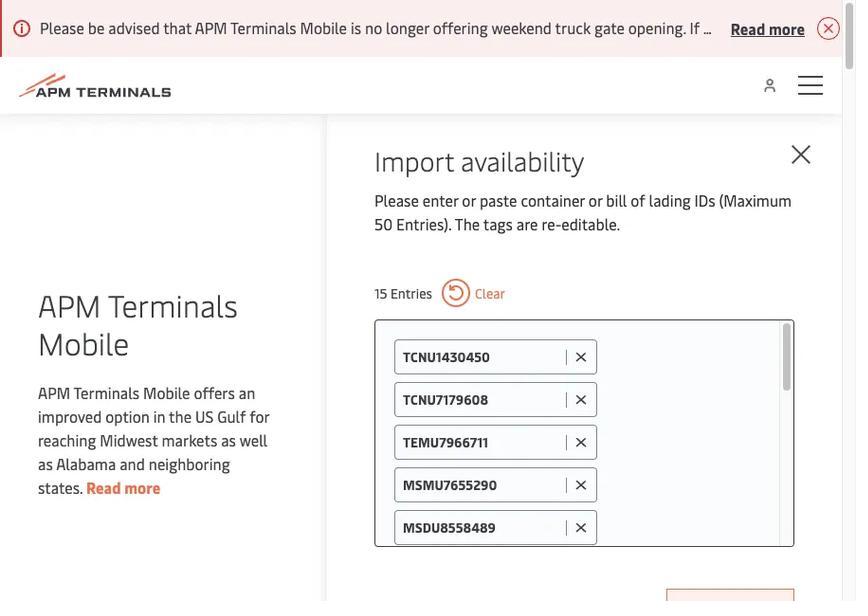 Task type: vqa. For each thing, say whether or not it's contained in the screenshot.
Close alert 'icon'
yes



Task type: locate. For each thing, give the bounding box(es) containing it.
in inside apm terminals mobile offers an improved option in the us gulf for reaching midwest markets as well as alabama and neighboring states.
[[153, 406, 166, 427]]

are right the you
[[732, 17, 753, 38]]

apm inside apm terminals mobile offers an improved option in the us gulf for reaching midwest markets as well as alabama and neighboring states.
[[38, 382, 70, 403]]

terminals inside apm terminals mobile offers an improved option in the us gulf for reaching midwest markets as well as alabama and neighboring states.
[[73, 382, 140, 403]]

3 entered id text field from the top
[[403, 433, 561, 451]]

be
[[88, 17, 105, 38]]

terminals for apm terminals mobile
[[108, 284, 238, 325]]

mobile for apm terminals mobile
[[38, 322, 129, 363]]

please for please enter or paste container or bill of lading ids (maximum 50 entries). the tags are re-editable.
[[375, 190, 419, 211]]

1 or from the left
[[462, 190, 476, 211]]

mobile inside apm terminals mobile
[[38, 322, 129, 363]]

0 horizontal spatial read more
[[86, 477, 161, 498]]

are inside please enter or paste container or bill of lading ids (maximum 50 entries). the tags are re-editable.
[[517, 213, 538, 234]]

1 vertical spatial more
[[124, 477, 161, 498]]

1 vertical spatial as
[[38, 453, 53, 474]]

0 vertical spatial more
[[769, 18, 805, 38]]

clear
[[475, 284, 506, 302]]

we
[[840, 17, 856, 38]]

1 horizontal spatial please
[[375, 190, 419, 211]]

1 vertical spatial of
[[631, 190, 646, 211]]

is
[[351, 17, 361, 38]]

in left need
[[757, 17, 769, 38]]

2 vertical spatial mobile
[[143, 382, 190, 403]]

1 vertical spatial mobile
[[38, 322, 129, 363]]

alabama
[[56, 453, 116, 474]]

as down gulf
[[221, 430, 236, 450]]

0 horizontal spatial mobile
[[38, 322, 129, 363]]

0 vertical spatial of
[[810, 17, 825, 38]]

read more right the you
[[731, 18, 805, 38]]

0 vertical spatial apm
[[195, 17, 227, 38]]

apm terminals mobile
[[38, 284, 238, 363]]

please
[[40, 17, 84, 38], [375, 190, 419, 211]]

mobile secondary image
[[0, 440, 299, 601]]

1 horizontal spatial mobile
[[143, 382, 190, 403]]

for
[[250, 406, 269, 427]]

1 vertical spatial read more
[[86, 477, 161, 498]]

are
[[732, 17, 753, 38], [517, 213, 538, 234]]

1 horizontal spatial as
[[221, 430, 236, 450]]

0 horizontal spatial more
[[124, 477, 161, 498]]

0 horizontal spatial read
[[86, 477, 121, 498]]

read more for "read more" button
[[731, 18, 805, 38]]

or
[[462, 190, 476, 211], [589, 190, 603, 211]]

advised
[[108, 17, 160, 38]]

2 vertical spatial apm
[[38, 382, 70, 403]]

0 vertical spatial as
[[221, 430, 236, 450]]

1 vertical spatial in
[[153, 406, 166, 427]]

Entered ID text field
[[403, 348, 561, 366], [403, 391, 561, 409], [403, 433, 561, 451], [403, 519, 561, 537]]

1 horizontal spatial read more
[[731, 18, 805, 38]]

0 vertical spatial read
[[731, 18, 766, 38]]

1 vertical spatial apm
[[38, 284, 101, 325]]

as
[[221, 430, 236, 450], [38, 453, 53, 474]]

mobile left is
[[300, 17, 347, 38]]

0 vertical spatial are
[[732, 17, 753, 38]]

0 vertical spatial terminals
[[230, 17, 297, 38]]

in
[[757, 17, 769, 38], [153, 406, 166, 427]]

0 horizontal spatial please
[[40, 17, 84, 38]]

truck
[[555, 17, 591, 38]]

1 horizontal spatial more
[[769, 18, 805, 38]]

1 vertical spatial terminals
[[108, 284, 238, 325]]

in left the
[[153, 406, 166, 427]]

terminals inside apm terminals mobile
[[108, 284, 238, 325]]

import
[[375, 142, 454, 178]]

2 horizontal spatial mobile
[[300, 17, 347, 38]]

are left re-
[[517, 213, 538, 234]]

please for please be advised that apm terminals mobile is no longer offering weekend truck gate opening. if you are in need of a we
[[40, 17, 84, 38]]

read inside button
[[731, 18, 766, 38]]

of left a
[[810, 17, 825, 38]]

0 horizontal spatial of
[[631, 190, 646, 211]]

more left close alert image
[[769, 18, 805, 38]]

read more down the and
[[86, 477, 161, 498]]

1 vertical spatial please
[[375, 190, 419, 211]]

0 vertical spatial read more
[[731, 18, 805, 38]]

re-
[[542, 213, 562, 234]]

2 vertical spatial terminals
[[73, 382, 140, 403]]

0 vertical spatial please
[[40, 17, 84, 38]]

terminals
[[230, 17, 297, 38], [108, 284, 238, 325], [73, 382, 140, 403]]

more
[[769, 18, 805, 38], [124, 477, 161, 498]]

mobile
[[300, 17, 347, 38], [38, 322, 129, 363], [143, 382, 190, 403]]

midwest
[[100, 430, 158, 450]]

please left be
[[40, 17, 84, 38]]

apm for apm terminals mobile offers an improved option in the us gulf for reaching midwest markets as well as alabama and neighboring states.
[[38, 382, 70, 403]]

1 vertical spatial are
[[517, 213, 538, 234]]

1 horizontal spatial or
[[589, 190, 603, 211]]

0 horizontal spatial or
[[462, 190, 476, 211]]

0 horizontal spatial as
[[38, 453, 53, 474]]

the
[[169, 406, 192, 427]]

1 vertical spatial read
[[86, 477, 121, 498]]

lading
[[649, 190, 691, 211]]

weekend
[[492, 17, 552, 38]]

mobile for apm terminals mobile offers an improved option in the us gulf for reaching midwest markets as well as alabama and neighboring states.
[[143, 382, 190, 403]]

please enter or paste container or bill of lading ids (maximum 50 entries). the tags are re-editable.
[[375, 190, 792, 234]]

please be advised that apm terminals mobile is no longer offering weekend truck gate opening. if you are in need of a we
[[40, 17, 856, 38]]

an
[[239, 382, 255, 403]]

read
[[731, 18, 766, 38], [86, 477, 121, 498]]

as up states.
[[38, 453, 53, 474]]

or up the
[[462, 190, 476, 211]]

or left bill in the right of the page
[[589, 190, 603, 211]]

1 horizontal spatial in
[[757, 17, 769, 38]]

that
[[163, 17, 192, 38]]

0 horizontal spatial in
[[153, 406, 166, 427]]

more for "read more" button
[[769, 18, 805, 38]]

markets
[[162, 430, 217, 450]]

apm terminals mobile offers an improved option in the us gulf for reaching midwest markets as well as alabama and neighboring states.
[[38, 382, 269, 498]]

apm
[[195, 17, 227, 38], [38, 284, 101, 325], [38, 382, 70, 403]]

please up 50
[[375, 190, 419, 211]]

please inside please enter or paste container or bill of lading ids (maximum 50 entries). the tags are re-editable.
[[375, 190, 419, 211]]

of right bill in the right of the page
[[631, 190, 646, 211]]

2 entered id text field from the top
[[403, 391, 561, 409]]

read more
[[731, 18, 805, 38], [86, 477, 161, 498]]

you
[[703, 17, 728, 38]]

mobile up the
[[143, 382, 190, 403]]

apm for apm terminals mobile
[[38, 284, 101, 325]]

more inside button
[[769, 18, 805, 38]]

0 vertical spatial in
[[757, 17, 769, 38]]

read down alabama
[[86, 477, 121, 498]]

mobile up the 'improved' in the left of the page
[[38, 322, 129, 363]]

read right the you
[[731, 18, 766, 38]]

0 horizontal spatial are
[[517, 213, 538, 234]]

15
[[375, 284, 387, 302]]

more down the and
[[124, 477, 161, 498]]

of
[[810, 17, 825, 38], [631, 190, 646, 211]]

1 horizontal spatial read
[[731, 18, 766, 38]]

mobile inside apm terminals mobile offers an improved option in the us gulf for reaching midwest markets as well as alabama and neighboring states.
[[143, 382, 190, 403]]

bill
[[606, 190, 627, 211]]

apm inside apm terminals mobile
[[38, 284, 101, 325]]



Task type: describe. For each thing, give the bounding box(es) containing it.
opening.
[[629, 17, 686, 38]]

more for read more link
[[124, 477, 161, 498]]

gulf
[[217, 406, 246, 427]]

offers
[[194, 382, 235, 403]]

well
[[240, 430, 268, 450]]

us
[[195, 406, 214, 427]]

read more button
[[731, 16, 805, 40]]

neighboring
[[149, 453, 230, 474]]

terminals for apm terminals mobile offers an improved option in the us gulf for reaching midwest markets as well as alabama and neighboring states.
[[73, 382, 140, 403]]

if
[[690, 17, 700, 38]]

1 horizontal spatial are
[[732, 17, 753, 38]]

of inside please enter or paste container or bill of lading ids (maximum 50 entries). the tags are re-editable.
[[631, 190, 646, 211]]

paste
[[480, 190, 517, 211]]

0 vertical spatial mobile
[[300, 17, 347, 38]]

read more link
[[86, 477, 161, 498]]

ids
[[695, 190, 716, 211]]

2 or from the left
[[589, 190, 603, 211]]

longer
[[386, 17, 429, 38]]

editable.
[[562, 213, 620, 234]]

read more for read more link
[[86, 477, 161, 498]]

container
[[521, 190, 585, 211]]

read for "read more" button
[[731, 18, 766, 38]]

the
[[455, 213, 480, 234]]

close alert image
[[817, 17, 840, 40]]

availability
[[461, 142, 585, 178]]

tags
[[483, 213, 513, 234]]

option
[[105, 406, 150, 427]]

states.
[[38, 477, 83, 498]]

entries
[[391, 284, 432, 302]]

and
[[120, 453, 145, 474]]

reaching
[[38, 430, 96, 450]]

Entered ID text field
[[403, 476, 561, 494]]

a
[[828, 17, 836, 38]]

clear button
[[442, 279, 506, 307]]

4 entered id text field from the top
[[403, 519, 561, 537]]

read for read more link
[[86, 477, 121, 498]]

1 entered id text field from the top
[[403, 348, 561, 366]]

enter
[[423, 190, 458, 211]]

gate
[[595, 17, 625, 38]]

no
[[365, 17, 382, 38]]

15 entries
[[375, 284, 432, 302]]

1 horizontal spatial of
[[810, 17, 825, 38]]

need
[[773, 17, 806, 38]]

improved
[[38, 406, 102, 427]]

import availability
[[375, 142, 585, 178]]

entries).
[[396, 213, 452, 234]]

offering
[[433, 17, 488, 38]]

(maximum
[[719, 190, 792, 211]]

50
[[375, 213, 393, 234]]



